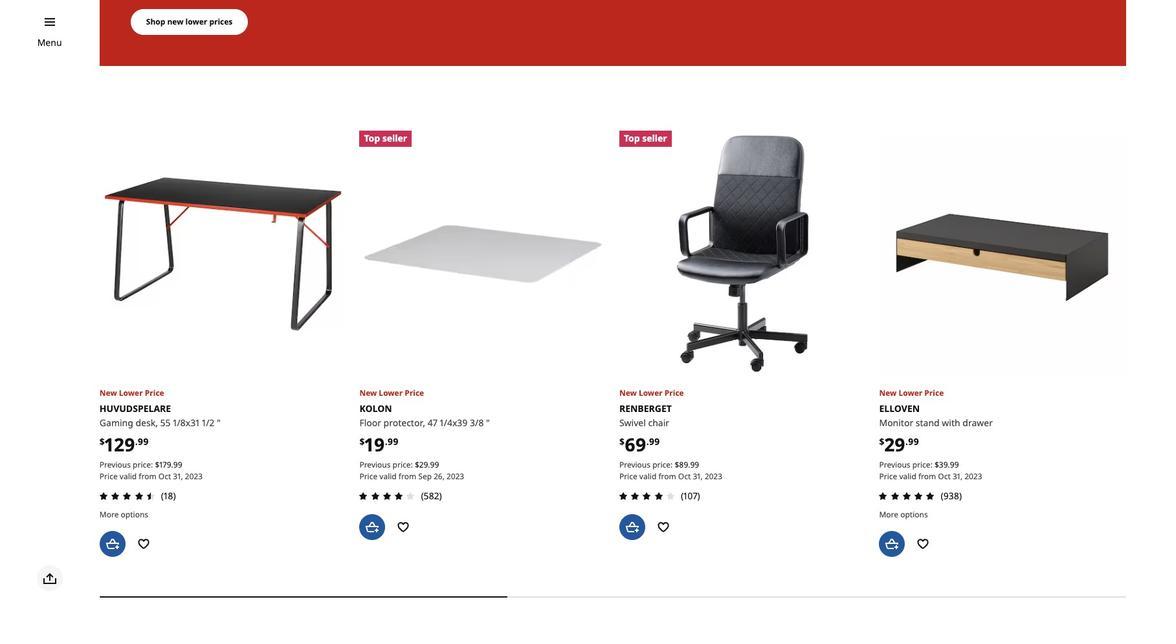 Task type: locate. For each thing, give the bounding box(es) containing it.
4 previous from the left
[[879, 460, 911, 471]]

with
[[942, 417, 960, 429]]

monitor
[[879, 417, 914, 429]]

1 options from the left
[[121, 509, 148, 520]]

4 new from the left
[[879, 388, 897, 399]]

new inside new lower price kolon floor protector, 47 1/4x39 3/8 " $ 19 . 99
[[360, 388, 377, 399]]

$ down new lower price elloven monitor stand with drawer $ 29 . 99
[[935, 460, 939, 471]]

31, up (18)
[[173, 471, 183, 482]]

39
[[939, 460, 948, 471]]

lower
[[186, 16, 207, 27]]

2023
[[185, 471, 203, 482], [447, 471, 464, 482], [705, 471, 723, 482], [965, 471, 982, 482]]

31, up (938)
[[953, 471, 963, 482]]

from inside previous price: $ 39 . 99 price valid from oct 31, 2023
[[919, 471, 936, 482]]

valid inside "previous price: $ 179 . 99 price valid from oct 31, 2023"
[[120, 471, 137, 482]]

price: left 179
[[133, 460, 153, 471]]

. down chair
[[646, 436, 649, 448]]

2 more from the left
[[879, 509, 899, 520]]

. inside "previous price: $ 179 . 99 price valid from oct 31, 2023"
[[171, 460, 173, 471]]

1 seller from the left
[[382, 132, 407, 145]]

from for 69
[[659, 471, 676, 482]]

1 price: from the left
[[133, 460, 153, 471]]

stand
[[916, 417, 940, 429]]

2023 inside "previous price: $ 179 . 99 price valid from oct 31, 2023"
[[185, 471, 203, 482]]

swivel
[[619, 417, 646, 429]]

price inside previous price: $ 29 . 99 price valid from sep 26, 2023
[[360, 471, 378, 482]]

more
[[100, 509, 119, 520], [879, 509, 899, 520]]

desk,
[[136, 417, 158, 429]]

2023 for 1/4x39
[[447, 471, 464, 482]]

3 from from the left
[[659, 471, 676, 482]]

99
[[138, 436, 149, 448], [388, 436, 399, 448], [649, 436, 660, 448], [908, 436, 919, 448], [173, 460, 182, 471], [430, 460, 439, 471], [690, 460, 699, 471], [950, 460, 959, 471]]

31, up (107) at bottom right
[[693, 471, 703, 482]]

.
[[135, 436, 138, 448], [385, 436, 388, 448], [646, 436, 649, 448], [906, 436, 908, 448], [171, 460, 173, 471], [428, 460, 430, 471], [688, 460, 690, 471], [948, 460, 950, 471]]

99 inside new lower price huvudspelare gaming desk, 55 1/8x31 1/2 " $ 129 . 99
[[138, 436, 149, 448]]

1 horizontal spatial 31,
[[693, 471, 703, 482]]

4 2023 from the left
[[965, 471, 982, 482]]

1 vertical spatial 29
[[419, 460, 428, 471]]

0 horizontal spatial 31,
[[173, 471, 183, 482]]

2 horizontal spatial oct
[[938, 471, 951, 482]]

99 down stand
[[908, 436, 919, 448]]

from
[[139, 471, 156, 482], [399, 471, 416, 482], [659, 471, 676, 482], [919, 471, 936, 482]]

0 horizontal spatial top seller link
[[360, 131, 607, 378]]

29 inside previous price: $ 29 . 99 price valid from sep 26, 2023
[[419, 460, 428, 471]]

previous inside previous price: $ 39 . 99 price valid from oct 31, 2023
[[879, 460, 911, 471]]

previous down 69
[[619, 460, 651, 471]]

31, inside previous price: $ 89 . 99 price valid from oct 31, 2023
[[693, 471, 703, 482]]

2 2023 from the left
[[447, 471, 464, 482]]

1 previous from the left
[[100, 460, 131, 471]]

2023 for drawer
[[965, 471, 982, 482]]

3 price: from the left
[[653, 460, 673, 471]]

elloven
[[879, 403, 920, 415]]

prices
[[209, 16, 233, 27]]

1 top from the left
[[364, 132, 380, 145]]

1 horizontal spatial 29
[[885, 433, 906, 457]]

. up (938)
[[948, 460, 950, 471]]

$
[[100, 436, 105, 448], [360, 436, 365, 448], [619, 436, 625, 448], [879, 436, 885, 448], [155, 460, 159, 471], [415, 460, 419, 471], [675, 460, 679, 471], [935, 460, 939, 471]]

$ inside new lower price elloven monitor stand with drawer $ 29 . 99
[[879, 436, 885, 448]]

129
[[105, 433, 135, 457]]

"
[[217, 417, 220, 429], [486, 417, 490, 429]]

previous inside previous price: $ 89 . 99 price valid from oct 31, 2023
[[619, 460, 651, 471]]

4 lower from the left
[[899, 388, 923, 399]]

2023 inside previous price: $ 29 . 99 price valid from sep 26, 2023
[[447, 471, 464, 482]]

from up "review: 3.8 out of 5 stars. total reviews: 107" image
[[659, 471, 676, 482]]

" inside new lower price kolon floor protector, 47 1/4x39 3/8 " $ 19 . 99
[[486, 417, 490, 429]]

new up kolon
[[360, 388, 377, 399]]

valid for 19
[[380, 471, 397, 482]]

$ down monitor
[[879, 436, 885, 448]]

0 horizontal spatial more options
[[100, 509, 148, 520]]

3/8
[[470, 417, 484, 429]]

99 inside previous price: $ 29 . 99 price valid from sep 26, 2023
[[430, 460, 439, 471]]

3 31, from the left
[[953, 471, 963, 482]]

from up review: 4.6 out of 5 stars. total reviews: 18 image
[[139, 471, 156, 482]]

price inside "previous price: $ 179 . 99 price valid from oct 31, 2023"
[[100, 471, 118, 482]]

price: for 129
[[133, 460, 153, 471]]

2023 inside previous price: $ 39 . 99 price valid from oct 31, 2023
[[965, 471, 982, 482]]

previous inside "previous price: $ 179 . 99 price valid from oct 31, 2023"
[[100, 460, 131, 471]]

lower inside new lower price huvudspelare gaming desk, 55 1/8x31 1/2 " $ 129 . 99
[[119, 388, 143, 399]]

2 top seller from the left
[[624, 132, 667, 145]]

31, inside previous price: $ 39 . 99 price valid from oct 31, 2023
[[953, 471, 963, 482]]

3 new from the left
[[619, 388, 637, 399]]

previous up review: 4.8 out of 5 stars. total reviews: 938 image
[[879, 460, 911, 471]]

2 price: from the left
[[393, 460, 413, 471]]

previous inside previous price: $ 29 . 99 price valid from sep 26, 2023
[[360, 460, 391, 471]]

shop
[[146, 16, 165, 27]]

oct down 179
[[158, 471, 171, 482]]

0 vertical spatial 29
[[885, 433, 906, 457]]

previous price: $ 89 . 99 price valid from oct 31, 2023
[[619, 460, 723, 482]]

1 horizontal spatial more
[[879, 509, 899, 520]]

previous
[[100, 460, 131, 471], [360, 460, 391, 471], [619, 460, 651, 471], [879, 460, 911, 471]]

seller
[[382, 132, 407, 145], [642, 132, 667, 145]]

valid
[[120, 471, 137, 482], [380, 471, 397, 482], [639, 471, 657, 482], [899, 471, 917, 482]]

price: left 39
[[913, 460, 933, 471]]

elloven monitor stand with drawer, anthracite image
[[879, 131, 1126, 378]]

review: 4.1 out of 5 stars. total reviews: 582 image
[[356, 488, 418, 504]]

26,
[[434, 471, 445, 482]]

valid up review: 4.1 out of 5 stars. total reviews: 582 image
[[380, 471, 397, 482]]

from inside previous price: $ 29 . 99 price valid from sep 26, 2023
[[399, 471, 416, 482]]

lower up huvudspelare
[[119, 388, 143, 399]]

price inside new lower price elloven monitor stand with drawer $ 29 . 99
[[925, 388, 944, 399]]

$ inside "new lower price renberget swivel chair $ 69 . 99"
[[619, 436, 625, 448]]

price: up review: 4.1 out of 5 stars. total reviews: 582 image
[[393, 460, 413, 471]]

more for 29
[[879, 509, 899, 520]]

price up review: 4.1 out of 5 stars. total reviews: 582 image
[[360, 471, 378, 482]]

new up gaming
[[100, 388, 117, 399]]

options
[[121, 509, 148, 520], [901, 509, 928, 520]]

" right 3/8
[[486, 417, 490, 429]]

1 2023 from the left
[[185, 471, 203, 482]]

1 horizontal spatial seller
[[642, 132, 667, 145]]

2 options from the left
[[901, 509, 928, 520]]

1 31, from the left
[[173, 471, 183, 482]]

2 31, from the left
[[693, 471, 703, 482]]

29 down monitor
[[885, 433, 906, 457]]

. down protector,
[[385, 436, 388, 448]]

price: inside previous price: $ 29 . 99 price valid from sep 26, 2023
[[393, 460, 413, 471]]

lower for 69
[[639, 388, 663, 399]]

oct down 89
[[678, 471, 691, 482]]

2 oct from the left
[[678, 471, 691, 482]]

previous down 19
[[360, 460, 391, 471]]

more for 129
[[100, 509, 119, 520]]

99 right 19
[[388, 436, 399, 448]]

1 from from the left
[[139, 471, 156, 482]]

1 " from the left
[[217, 417, 220, 429]]

new
[[100, 388, 117, 399], [360, 388, 377, 399], [619, 388, 637, 399], [879, 388, 897, 399]]

1 horizontal spatial more options
[[879, 509, 928, 520]]

lower for 29
[[899, 388, 923, 399]]

29 up sep
[[419, 460, 428, 471]]

1 horizontal spatial top
[[624, 132, 640, 145]]

more down review: 4.8 out of 5 stars. total reviews: 938 image
[[879, 509, 899, 520]]

$ down the swivel
[[619, 436, 625, 448]]

floor
[[360, 417, 381, 429]]

1 top seller from the left
[[364, 132, 407, 145]]

price up huvudspelare
[[145, 388, 164, 399]]

1 horizontal spatial oct
[[678, 471, 691, 482]]

oct inside previous price: $ 39 . 99 price valid from oct 31, 2023
[[938, 471, 951, 482]]

0 horizontal spatial top
[[364, 132, 380, 145]]

. inside previous price: $ 39 . 99 price valid from oct 31, 2023
[[948, 460, 950, 471]]

1 valid from the left
[[120, 471, 137, 482]]

oct down 39
[[938, 471, 951, 482]]

1 more options from the left
[[100, 509, 148, 520]]

31,
[[173, 471, 183, 482], [693, 471, 703, 482], [953, 471, 963, 482]]

29
[[885, 433, 906, 457], [419, 460, 428, 471]]

price up review: 4.8 out of 5 stars. total reviews: 938 image
[[879, 471, 897, 482]]

. up (18)
[[171, 460, 173, 471]]

2 top from the left
[[624, 132, 640, 145]]

price: inside previous price: $ 39 . 99 price valid from oct 31, 2023
[[913, 460, 933, 471]]

lower up kolon
[[379, 388, 403, 399]]

1 horizontal spatial "
[[486, 417, 490, 429]]

lower inside new lower price elloven monitor stand with drawer $ 29 . 99
[[899, 388, 923, 399]]

0 horizontal spatial "
[[217, 417, 220, 429]]

$ down floor
[[360, 436, 365, 448]]

" right 1/2
[[217, 417, 220, 429]]

new up elloven
[[879, 388, 897, 399]]

99 right 89
[[690, 460, 699, 471]]

1 new from the left
[[100, 388, 117, 399]]

price:
[[133, 460, 153, 471], [393, 460, 413, 471], [653, 460, 673, 471], [913, 460, 933, 471]]

price inside previous price: $ 39 . 99 price valid from oct 31, 2023
[[879, 471, 897, 482]]

scrollbar
[[100, 590, 1126, 606]]

new inside new lower price huvudspelare gaming desk, 55 1/8x31 1/2 " $ 129 . 99
[[100, 388, 117, 399]]

review: 4.8 out of 5 stars. total reviews: 938 image
[[875, 488, 938, 504]]

. inside new lower price kolon floor protector, 47 1/4x39 3/8 " $ 19 . 99
[[385, 436, 388, 448]]

from up review: 4.8 out of 5 stars. total reviews: 938 image
[[919, 471, 936, 482]]

price: for 29
[[913, 460, 933, 471]]

4 valid from the left
[[899, 471, 917, 482]]

(18)
[[161, 490, 176, 502]]

1 top seller link from the left
[[360, 131, 607, 378]]

. up (107) at bottom right
[[688, 460, 690, 471]]

99 up 26,
[[430, 460, 439, 471]]

2 previous from the left
[[360, 460, 391, 471]]

price: inside previous price: $ 89 . 99 price valid from oct 31, 2023
[[653, 460, 673, 471]]

$ down gaming
[[100, 436, 105, 448]]

2023 inside previous price: $ 89 . 99 price valid from oct 31, 2023
[[705, 471, 723, 482]]

new for 69
[[619, 388, 637, 399]]

0 horizontal spatial more
[[100, 509, 119, 520]]

2 valid from the left
[[380, 471, 397, 482]]

oct inside "previous price: $ 179 . 99 price valid from oct 31, 2023"
[[158, 471, 171, 482]]

2 top seller link from the left
[[619, 131, 866, 378]]

new inside "new lower price renberget swivel chair $ 69 . 99"
[[619, 388, 637, 399]]

3 lower from the left
[[639, 388, 663, 399]]

2 horizontal spatial 31,
[[953, 471, 963, 482]]

valid inside previous price: $ 29 . 99 price valid from sep 26, 2023
[[380, 471, 397, 482]]

99 right 179
[[173, 460, 182, 471]]

oct for 69
[[678, 471, 691, 482]]

oct
[[158, 471, 171, 482], [678, 471, 691, 482], [938, 471, 951, 482]]

lower up elloven
[[899, 388, 923, 399]]

1/4x39
[[440, 417, 468, 429]]

4 price: from the left
[[913, 460, 933, 471]]

lower inside "new lower price renberget swivel chair $ 69 . 99"
[[639, 388, 663, 399]]

$ up "review: 3.8 out of 5 stars. total reviews: 107" image
[[675, 460, 679, 471]]

$ inside previous price: $ 29 . 99 price valid from sep 26, 2023
[[415, 460, 419, 471]]

2 seller from the left
[[642, 132, 667, 145]]

2 new from the left
[[360, 388, 377, 399]]

$ inside new lower price kolon floor protector, 47 1/4x39 3/8 " $ 19 . 99
[[360, 436, 365, 448]]

valid inside previous price: $ 39 . 99 price valid from oct 31, 2023
[[899, 471, 917, 482]]

price up stand
[[925, 388, 944, 399]]

price up "review: 3.8 out of 5 stars. total reviews: 107" image
[[619, 471, 637, 482]]

price inside "new lower price renberget swivel chair $ 69 . 99"
[[665, 388, 684, 399]]

(938)
[[941, 490, 962, 502]]

valid inside previous price: $ 89 . 99 price valid from oct 31, 2023
[[639, 471, 657, 482]]

top seller link
[[360, 131, 607, 378], [619, 131, 866, 378]]

99 inside previous price: $ 39 . 99 price valid from oct 31, 2023
[[950, 460, 959, 471]]

1 horizontal spatial top seller
[[624, 132, 667, 145]]

. up sep
[[428, 460, 430, 471]]

valid up "review: 3.8 out of 5 stars. total reviews: 107" image
[[639, 471, 657, 482]]

29 inside new lower price elloven monitor stand with drawer $ 29 . 99
[[885, 433, 906, 457]]

89
[[679, 460, 688, 471]]

previous price: $ 39 . 99 price valid from oct 31, 2023
[[879, 460, 982, 482]]

1 oct from the left
[[158, 471, 171, 482]]

" inside new lower price huvudspelare gaming desk, 55 1/8x31 1/2 " $ 129 . 99
[[217, 417, 220, 429]]

oct for 29
[[938, 471, 951, 482]]

more options
[[100, 509, 148, 520], [879, 509, 928, 520]]

from left sep
[[399, 471, 416, 482]]

new up renberget
[[619, 388, 637, 399]]

99 down desk,
[[138, 436, 149, 448]]

99 inside new lower price kolon floor protector, 47 1/4x39 3/8 " $ 19 . 99
[[388, 436, 399, 448]]

3 2023 from the left
[[705, 471, 723, 482]]

1 more from the left
[[100, 509, 119, 520]]

valid up review: 4.8 out of 5 stars. total reviews: 938 image
[[899, 471, 917, 482]]

2 " from the left
[[486, 417, 490, 429]]

more down review: 4.6 out of 5 stars. total reviews: 18 image
[[100, 509, 119, 520]]

from inside "previous price: $ 179 . 99 price valid from oct 31, 2023"
[[139, 471, 156, 482]]

new inside new lower price elloven monitor stand with drawer $ 29 . 99
[[879, 388, 897, 399]]

lower inside new lower price kolon floor protector, 47 1/4x39 3/8 " $ 19 . 99
[[379, 388, 403, 399]]

3 oct from the left
[[938, 471, 951, 482]]

. down monitor
[[906, 436, 908, 448]]

lower
[[119, 388, 143, 399], [379, 388, 403, 399], [639, 388, 663, 399], [899, 388, 923, 399]]

options down review: 4.8 out of 5 stars. total reviews: 938 image
[[901, 509, 928, 520]]

$ down new lower price huvudspelare gaming desk, 55 1/8x31 1/2 " $ 129 . 99
[[155, 460, 159, 471]]

previous down 129
[[100, 460, 131, 471]]

oct inside previous price: $ 89 . 99 price valid from oct 31, 2023
[[678, 471, 691, 482]]

1 horizontal spatial top seller link
[[619, 131, 866, 378]]

1 lower from the left
[[119, 388, 143, 399]]

gaming
[[100, 417, 133, 429]]

31, inside "previous price: $ 179 . 99 price valid from oct 31, 2023"
[[173, 471, 183, 482]]

price
[[145, 388, 164, 399], [405, 388, 424, 399], [665, 388, 684, 399], [925, 388, 944, 399], [100, 471, 118, 482], [360, 471, 378, 482], [619, 471, 637, 482], [879, 471, 897, 482]]

seller for 1/4x39
[[382, 132, 407, 145]]

. down desk,
[[135, 436, 138, 448]]

previous for 19
[[360, 460, 391, 471]]

2 lower from the left
[[379, 388, 403, 399]]

top seller
[[364, 132, 407, 145], [624, 132, 667, 145]]

options down review: 4.6 out of 5 stars. total reviews: 18 image
[[121, 509, 148, 520]]

price up protector,
[[405, 388, 424, 399]]

kolon floor protector, 47 1/4x39 3/8 " image
[[360, 131, 607, 378]]

2 more options from the left
[[879, 509, 928, 520]]

3 previous from the left
[[619, 460, 651, 471]]

more options down review: 4.8 out of 5 stars. total reviews: 938 image
[[879, 509, 928, 520]]

price up review: 4.6 out of 5 stars. total reviews: 18 image
[[100, 471, 118, 482]]

options for 129
[[121, 509, 148, 520]]

price up renberget
[[665, 388, 684, 399]]

renberget swivel chair, bomstad black image
[[619, 131, 866, 378]]

47
[[428, 417, 438, 429]]

valid up review: 4.6 out of 5 stars. total reviews: 18 image
[[120, 471, 137, 482]]

price: inside "previous price: $ 179 . 99 price valid from oct 31, 2023"
[[133, 460, 153, 471]]

price: left 89
[[653, 460, 673, 471]]

. inside new lower price elloven monitor stand with drawer $ 29 . 99
[[906, 436, 908, 448]]

0 horizontal spatial top seller
[[364, 132, 407, 145]]

2 from from the left
[[399, 471, 416, 482]]

31, for 1/8x31
[[173, 471, 183, 482]]

0 horizontal spatial options
[[121, 509, 148, 520]]

top
[[364, 132, 380, 145], [624, 132, 640, 145]]

0 horizontal spatial 29
[[419, 460, 428, 471]]

99 right 39
[[950, 460, 959, 471]]

0 horizontal spatial oct
[[158, 471, 171, 482]]

4 from from the left
[[919, 471, 936, 482]]

99 down chair
[[649, 436, 660, 448]]

$ up sep
[[415, 460, 419, 471]]

lower up renberget
[[639, 388, 663, 399]]

1 horizontal spatial options
[[901, 509, 928, 520]]

more options down review: 4.6 out of 5 stars. total reviews: 18 image
[[100, 509, 148, 520]]

sep
[[418, 471, 432, 482]]

" for 129
[[217, 417, 220, 429]]

0 horizontal spatial seller
[[382, 132, 407, 145]]

3 valid from the left
[[639, 471, 657, 482]]

from inside previous price: $ 89 . 99 price valid from oct 31, 2023
[[659, 471, 676, 482]]



Task type: vqa. For each thing, say whether or not it's contained in the screenshot.
about inside Today, 60% of our products use renewable materials. Our goal is that all our materials will be renewable or recycled by 2030. Over the years, we've made it easier than ever to find affordable home furnishings that are better for the environment. Learn more about prolonging the life of your furniture
no



Task type: describe. For each thing, give the bounding box(es) containing it.
1/8x31
[[173, 417, 200, 429]]

new lower price elloven monitor stand with drawer $ 29 . 99
[[879, 388, 993, 457]]

from for 29
[[919, 471, 936, 482]]

new
[[167, 16, 184, 27]]

lower for 129
[[119, 388, 143, 399]]

seller for 69
[[642, 132, 667, 145]]

more options for 29
[[879, 509, 928, 520]]

price: for 19
[[393, 460, 413, 471]]

99 inside "new lower price renberget swivel chair $ 69 . 99"
[[649, 436, 660, 448]]

menu
[[37, 36, 62, 49]]

1/2
[[202, 417, 214, 429]]

top for 69
[[624, 132, 640, 145]]

previous price: $ 29 . 99 price valid from sep 26, 2023
[[360, 460, 464, 482]]

$ inside previous price: $ 89 . 99 price valid from oct 31, 2023
[[675, 460, 679, 471]]

price inside previous price: $ 89 . 99 price valid from oct 31, 2023
[[619, 471, 637, 482]]

new for 19
[[360, 388, 377, 399]]

previous price: $ 179 . 99 price valid from oct 31, 2023
[[100, 460, 203, 482]]

huvudspelare gaming desk, black, 55 1/8x31 1/2 " image
[[100, 131, 347, 378]]

. inside "new lower price renberget swivel chair $ 69 . 99"
[[646, 436, 649, 448]]

. inside new lower price huvudspelare gaming desk, 55 1/8x31 1/2 " $ 129 . 99
[[135, 436, 138, 448]]

valid for 69
[[639, 471, 657, 482]]

price inside new lower price kolon floor protector, 47 1/4x39 3/8 " $ 19 . 99
[[405, 388, 424, 399]]

previous for 129
[[100, 460, 131, 471]]

chair
[[648, 417, 669, 429]]

kolon
[[360, 403, 392, 415]]

review: 4.6 out of 5 stars. total reviews: 18 image
[[96, 488, 158, 504]]

55
[[160, 417, 171, 429]]

19
[[365, 433, 385, 457]]

lower for 19
[[379, 388, 403, 399]]

(107)
[[681, 490, 700, 502]]

. inside previous price: $ 29 . 99 price valid from sep 26, 2023
[[428, 460, 430, 471]]

more options for 129
[[100, 509, 148, 520]]

huvudspelare
[[100, 403, 171, 415]]

179
[[159, 460, 171, 471]]

options for 29
[[901, 509, 928, 520]]

menu button
[[37, 36, 62, 50]]

$ inside previous price: $ 39 . 99 price valid from oct 31, 2023
[[935, 460, 939, 471]]

new lower price huvudspelare gaming desk, 55 1/8x31 1/2 " $ 129 . 99
[[100, 388, 220, 457]]

31, for drawer
[[953, 471, 963, 482]]

99 inside previous price: $ 89 . 99 price valid from oct 31, 2023
[[690, 460, 699, 471]]

2023 for 1/8x31
[[185, 471, 203, 482]]

price: for 69
[[653, 460, 673, 471]]

top seller for 1/4x39
[[364, 132, 407, 145]]

drawer
[[963, 417, 993, 429]]

protector,
[[384, 417, 425, 429]]

. inside previous price: $ 89 . 99 price valid from oct 31, 2023
[[688, 460, 690, 471]]

shop new lower prices
[[146, 16, 233, 27]]

top seller link for 1/4x39
[[360, 131, 607, 378]]

top seller for 69
[[624, 132, 667, 145]]

new lower price kolon floor protector, 47 1/4x39 3/8 " $ 19 . 99
[[360, 388, 490, 457]]

31, for 69
[[693, 471, 703, 482]]

previous for 29
[[879, 460, 911, 471]]

from for 19
[[399, 471, 416, 482]]

99 inside "previous price: $ 179 . 99 price valid from oct 31, 2023"
[[173, 460, 182, 471]]

new for 29
[[879, 388, 897, 399]]

renberget
[[619, 403, 672, 415]]

price inside new lower price huvudspelare gaming desk, 55 1/8x31 1/2 " $ 129 . 99
[[145, 388, 164, 399]]

shop new lower prices button
[[131, 9, 248, 35]]

new for 129
[[100, 388, 117, 399]]

2023 for 69
[[705, 471, 723, 482]]

" for 19
[[486, 417, 490, 429]]

valid for 29
[[899, 471, 917, 482]]

69
[[625, 433, 646, 457]]

valid for 129
[[120, 471, 137, 482]]

from for 129
[[139, 471, 156, 482]]

review: 3.8 out of 5 stars. total reviews: 107 image
[[616, 488, 678, 504]]

top seller link for 69
[[619, 131, 866, 378]]

previous for 69
[[619, 460, 651, 471]]

$ inside "previous price: $ 179 . 99 price valid from oct 31, 2023"
[[155, 460, 159, 471]]

top for 1/4x39
[[364, 132, 380, 145]]

new lower price renberget swivel chair $ 69 . 99
[[619, 388, 684, 457]]

(582)
[[421, 490, 442, 502]]

$ inside new lower price huvudspelare gaming desk, 55 1/8x31 1/2 " $ 129 . 99
[[100, 436, 105, 448]]

99 inside new lower price elloven monitor stand with drawer $ 29 . 99
[[908, 436, 919, 448]]

oct for 129
[[158, 471, 171, 482]]



